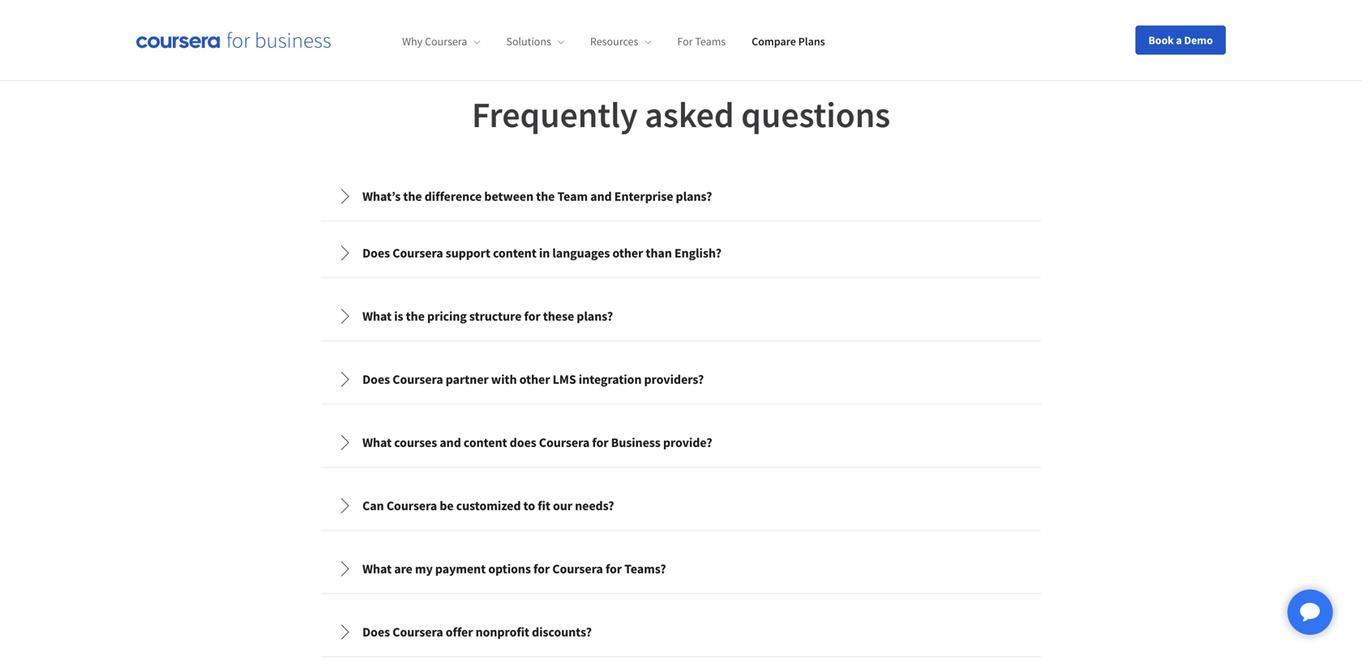 Task type: locate. For each thing, give the bounding box(es) containing it.
3 what from the top
[[362, 562, 392, 578]]

and right team
[[590, 189, 612, 205]]

1 vertical spatial other
[[519, 372, 550, 388]]

than
[[646, 245, 672, 262]]

for left the these
[[524, 309, 540, 325]]

2 vertical spatial what
[[362, 562, 392, 578]]

other
[[612, 245, 643, 262], [519, 372, 550, 388]]

payment
[[435, 562, 486, 578]]

partner
[[446, 372, 489, 388]]

the
[[403, 189, 422, 205], [536, 189, 555, 205], [406, 309, 425, 325]]

other left than
[[612, 245, 643, 262]]

2 does from the top
[[362, 372, 390, 388]]

why
[[402, 34, 423, 49]]

other inside dropdown button
[[519, 372, 550, 388]]

1 does from the top
[[362, 245, 390, 262]]

plans? right the these
[[577, 309, 613, 325]]

content inside 'dropdown button'
[[464, 435, 507, 451]]

0 vertical spatial content
[[493, 245, 537, 262]]

plans? right enterprise
[[676, 189, 712, 205]]

what are my payment options for coursera for teams? button
[[324, 547, 1039, 592]]

coursera down our
[[552, 562, 603, 578]]

integration
[[579, 372, 642, 388]]

does
[[510, 435, 536, 451]]

coursera right does
[[539, 435, 590, 451]]

0 horizontal spatial other
[[519, 372, 550, 388]]

does inside does coursera offer nonprofit discounts? dropdown button
[[362, 625, 390, 641]]

coursera inside dropdown button
[[393, 372, 443, 388]]

0 vertical spatial other
[[612, 245, 643, 262]]

what inside 'dropdown button'
[[362, 435, 392, 451]]

coursera
[[425, 34, 467, 49], [393, 245, 443, 262], [393, 372, 443, 388], [539, 435, 590, 451], [386, 498, 437, 514], [552, 562, 603, 578], [393, 625, 443, 641]]

the right what's
[[403, 189, 422, 205]]

teams?
[[624, 562, 666, 578]]

does coursera support content in languages other than english?
[[362, 245, 722, 262]]

1 vertical spatial content
[[464, 435, 507, 451]]

content left does
[[464, 435, 507, 451]]

other left lms
[[519, 372, 550, 388]]

resources link
[[590, 34, 651, 49]]

what for what are my payment options for coursera for teams?
[[362, 562, 392, 578]]

what courses and content does coursera for business provide? button
[[324, 420, 1039, 466]]

can coursera be customized to fit our needs? button
[[324, 484, 1039, 529]]

2 vertical spatial does
[[362, 625, 390, 641]]

does coursera partner with other lms integration providers?
[[362, 372, 704, 388]]

does coursera partner with other lms integration providers? button
[[324, 357, 1039, 403]]

languages
[[552, 245, 610, 262]]

and inside 'dropdown button'
[[440, 435, 461, 451]]

does coursera offer nonprofit discounts?
[[362, 625, 592, 641]]

coursera right why
[[425, 34, 467, 49]]

difference
[[425, 189, 482, 205]]

solutions link
[[506, 34, 564, 49]]

english?
[[674, 245, 722, 262]]

offer
[[446, 625, 473, 641]]

1 vertical spatial plans?
[[577, 309, 613, 325]]

what left courses at the bottom of the page
[[362, 435, 392, 451]]

plans
[[798, 34, 825, 49]]

lms
[[553, 372, 576, 388]]

0 vertical spatial and
[[590, 189, 612, 205]]

for
[[524, 309, 540, 325], [592, 435, 609, 451], [533, 562, 550, 578], [606, 562, 622, 578]]

solutions
[[506, 34, 551, 49]]

compare plans link
[[752, 34, 825, 49]]

content
[[493, 245, 537, 262], [464, 435, 507, 451]]

coursera for does coursera partner with other lms integration providers?
[[393, 372, 443, 388]]

what for what courses and content does coursera for business provide?
[[362, 435, 392, 451]]

does
[[362, 245, 390, 262], [362, 372, 390, 388], [362, 625, 390, 641]]

a
[[1176, 33, 1182, 47]]

1 vertical spatial does
[[362, 372, 390, 388]]

business
[[611, 435, 661, 451]]

1 horizontal spatial other
[[612, 245, 643, 262]]

for left teams?
[[606, 562, 622, 578]]

what left are
[[362, 562, 392, 578]]

1 vertical spatial and
[[440, 435, 461, 451]]

does inside does coursera support content in languages other than english? dropdown button
[[362, 245, 390, 262]]

1 vertical spatial what
[[362, 435, 392, 451]]

1 horizontal spatial plans?
[[676, 189, 712, 205]]

what
[[362, 309, 392, 325], [362, 435, 392, 451], [362, 562, 392, 578]]

the left team
[[536, 189, 555, 205]]

for teams
[[677, 34, 726, 49]]

can
[[362, 498, 384, 514]]

coursera for does coursera offer nonprofit discounts?
[[393, 625, 443, 641]]

1 what from the top
[[362, 309, 392, 325]]

coursera left offer
[[393, 625, 443, 641]]

0 vertical spatial what
[[362, 309, 392, 325]]

does inside does coursera partner with other lms integration providers? dropdown button
[[362, 372, 390, 388]]

0 horizontal spatial plans?
[[577, 309, 613, 325]]

0 vertical spatial does
[[362, 245, 390, 262]]

demo
[[1184, 33, 1213, 47]]

coursera left be
[[386, 498, 437, 514]]

2 what from the top
[[362, 435, 392, 451]]

content for and
[[464, 435, 507, 451]]

fit
[[538, 498, 550, 514]]

plans?
[[676, 189, 712, 205], [577, 309, 613, 325]]

and right courses at the bottom of the page
[[440, 435, 461, 451]]

support
[[446, 245, 490, 262]]

enterprise
[[614, 189, 673, 205]]

coursera for why coursera
[[425, 34, 467, 49]]

what left is
[[362, 309, 392, 325]]

1 horizontal spatial and
[[590, 189, 612, 205]]

3 does from the top
[[362, 625, 390, 641]]

coursera for does coursera support content in languages other than english?
[[393, 245, 443, 262]]

coursera left partner
[[393, 372, 443, 388]]

compare plans
[[752, 34, 825, 49]]

content left in on the left of page
[[493, 245, 537, 262]]

0 horizontal spatial and
[[440, 435, 461, 451]]

content inside dropdown button
[[493, 245, 537, 262]]

for left "business"
[[592, 435, 609, 451]]

does for does coursera support content in languages other than english?
[[362, 245, 390, 262]]

coursera left support on the top left
[[393, 245, 443, 262]]

and
[[590, 189, 612, 205], [440, 435, 461, 451]]



Task type: describe. For each thing, give the bounding box(es) containing it.
book a demo button
[[1136, 26, 1226, 55]]

what are my payment options for coursera for teams?
[[362, 562, 666, 578]]

does for does coursera partner with other lms integration providers?
[[362, 372, 390, 388]]

for
[[677, 34, 693, 49]]

does for does coursera offer nonprofit discounts?
[[362, 625, 390, 641]]

pricing
[[427, 309, 467, 325]]

what is the pricing structure for these plans? button
[[324, 294, 1039, 339]]

are
[[394, 562, 412, 578]]

between
[[484, 189, 534, 205]]

providers?
[[644, 372, 704, 388]]

is
[[394, 309, 403, 325]]

provide?
[[663, 435, 712, 451]]

questions
[[741, 92, 890, 137]]

what for what is the pricing structure for these plans?
[[362, 309, 392, 325]]

these
[[543, 309, 574, 325]]

needs?
[[575, 498, 614, 514]]

my
[[415, 562, 433, 578]]

customized
[[456, 498, 521, 514]]

coursera inside 'dropdown button'
[[539, 435, 590, 451]]

be
[[440, 498, 454, 514]]

frequently
[[472, 92, 638, 137]]

teams
[[695, 34, 726, 49]]

our
[[553, 498, 572, 514]]

resources
[[590, 34, 638, 49]]

asked
[[645, 92, 734, 137]]

the right is
[[406, 309, 425, 325]]

0 vertical spatial plans?
[[676, 189, 712, 205]]

can coursera be customized to fit our needs?
[[362, 498, 614, 514]]

structure
[[469, 309, 522, 325]]

courses
[[394, 435, 437, 451]]

frequently asked questions
[[472, 92, 890, 137]]

does coursera offer nonprofit discounts? button
[[324, 610, 1039, 656]]

why coursera link
[[402, 34, 480, 49]]

book
[[1148, 33, 1174, 47]]

other inside dropdown button
[[612, 245, 643, 262]]

book a demo
[[1148, 33, 1213, 47]]

why coursera
[[402, 34, 467, 49]]

what's
[[362, 189, 401, 205]]

for right options
[[533, 562, 550, 578]]

what's the difference between the team and enterprise plans? button
[[324, 174, 1039, 219]]

what is the pricing structure for these plans?
[[362, 309, 613, 325]]

in
[[539, 245, 550, 262]]

and inside dropdown button
[[590, 189, 612, 205]]

coursera for business image
[[136, 32, 331, 48]]

content for support
[[493, 245, 537, 262]]

coursera for can coursera be customized to fit our needs?
[[386, 498, 437, 514]]

with
[[491, 372, 517, 388]]

does coursera support content in languages other than english? button
[[324, 231, 1039, 276]]

compare
[[752, 34, 796, 49]]

for teams link
[[677, 34, 726, 49]]

what's the difference between the team and enterprise plans?
[[362, 189, 712, 205]]

nonprofit
[[476, 625, 529, 641]]

to
[[523, 498, 535, 514]]

options
[[488, 562, 531, 578]]

what courses and content does coursera for business provide?
[[362, 435, 712, 451]]

for inside 'dropdown button'
[[592, 435, 609, 451]]

discounts?
[[532, 625, 592, 641]]

team
[[557, 189, 588, 205]]



Task type: vqa. For each thing, say whether or not it's contained in the screenshot.
the support
yes



